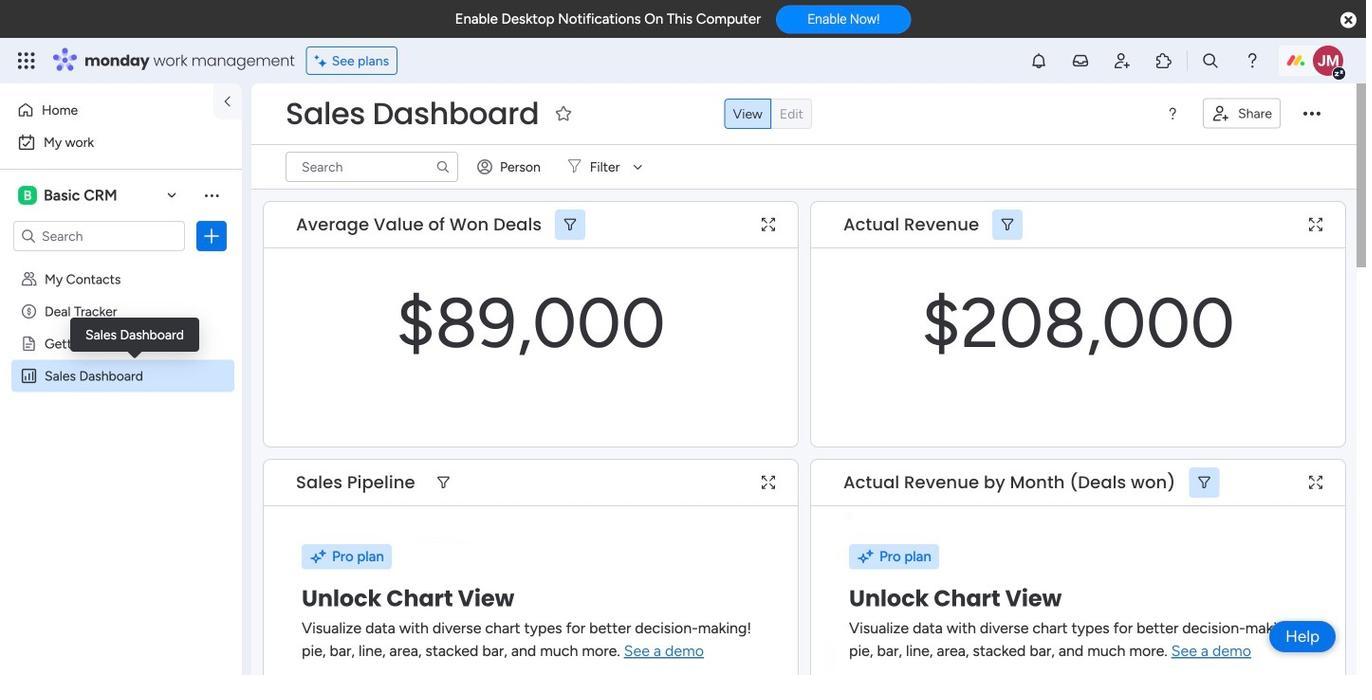 Task type: vqa. For each thing, say whether or not it's contained in the screenshot.
third v2 email column Image from the left
no



Task type: describe. For each thing, give the bounding box(es) containing it.
help image
[[1243, 51, 1262, 70]]

public dashboard image
[[20, 367, 38, 385]]

search everything image
[[1202, 51, 1221, 70]]

update feed image
[[1072, 51, 1090, 70]]

Search in workspace field
[[40, 225, 158, 247]]

notifications image
[[1030, 51, 1049, 70]]

search image
[[436, 159, 451, 175]]

1 v2 fullscreen image from the left
[[762, 218, 775, 232]]

2 v2 fullscreen image from the left
[[1310, 218, 1323, 232]]

1 vertical spatial option
[[11, 127, 231, 158]]

menu image
[[1166, 106, 1181, 121]]

monday marketplace image
[[1155, 51, 1174, 70]]



Task type: locate. For each thing, give the bounding box(es) containing it.
share image
[[1212, 104, 1231, 123]]

1 v2 fullscreen image from the left
[[762, 476, 775, 490]]

None field
[[281, 94, 544, 134], [291, 213, 547, 237], [839, 213, 984, 237], [291, 471, 420, 495], [839, 471, 1181, 495], [281, 94, 544, 134], [291, 213, 547, 237], [839, 213, 984, 237], [291, 471, 420, 495], [839, 471, 1181, 495]]

workspace selection element
[[18, 184, 120, 207]]

public board image
[[20, 335, 38, 353]]

workspace options image
[[202, 186, 221, 205]]

select product image
[[17, 51, 36, 70]]

v2 fullscreen image
[[762, 476, 775, 490], [1310, 476, 1323, 490]]

0 horizontal spatial v2 fullscreen image
[[762, 476, 775, 490]]

option
[[11, 95, 202, 125], [11, 127, 231, 158], [0, 262, 242, 266]]

v2 fullscreen image
[[762, 218, 775, 232], [1310, 218, 1323, 232]]

None search field
[[286, 152, 458, 182]]

0 horizontal spatial v2 fullscreen image
[[762, 218, 775, 232]]

2 vertical spatial option
[[0, 262, 242, 266]]

1 horizontal spatial v2 fullscreen image
[[1310, 218, 1323, 232]]

workspace image
[[18, 185, 37, 206]]

arrow down image
[[627, 156, 649, 178]]

see plans image
[[315, 50, 332, 71]]

banner
[[252, 84, 1357, 190]]

jeremy miller image
[[1314, 46, 1344, 76]]

2 v2 fullscreen image from the left
[[1310, 476, 1323, 490]]

add to favorites image
[[554, 104, 573, 123]]

invite members image
[[1113, 51, 1132, 70]]

options image
[[202, 227, 221, 246]]

dapulse close image
[[1341, 11, 1357, 30]]

0 vertical spatial option
[[11, 95, 202, 125]]

1 horizontal spatial v2 fullscreen image
[[1310, 476, 1323, 490]]

Filter dashboard by text search field
[[286, 152, 458, 182]]

more options image
[[1304, 105, 1321, 123]]

list box
[[0, 260, 242, 649]]



